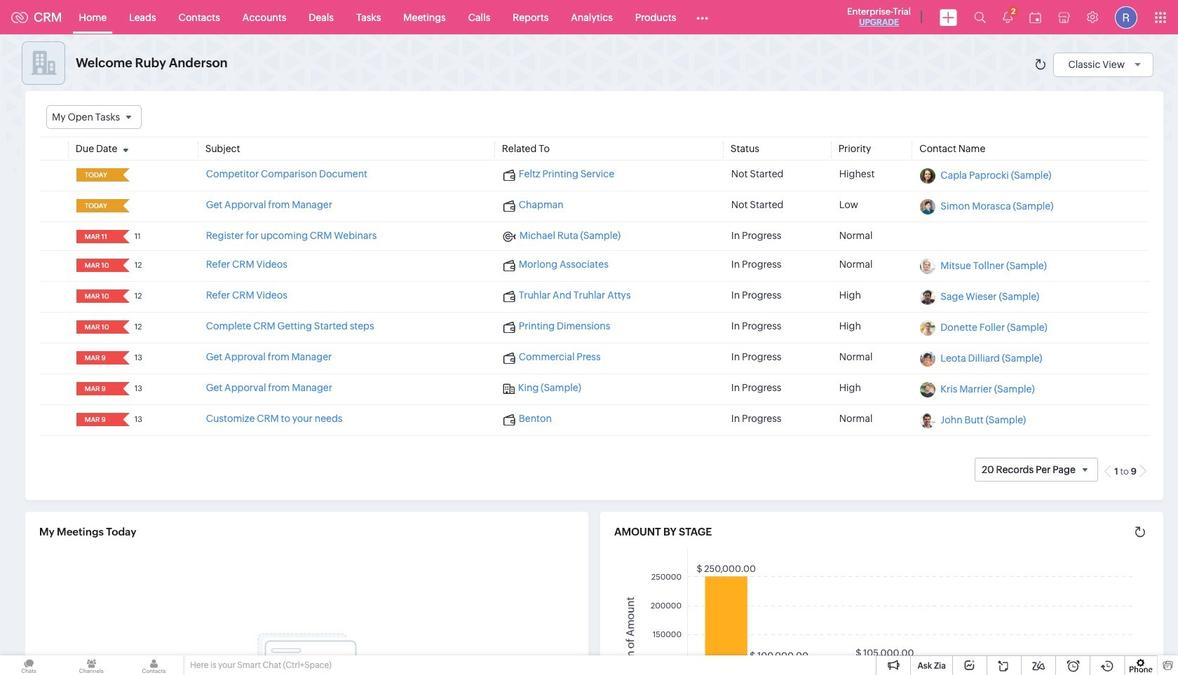 Task type: describe. For each thing, give the bounding box(es) containing it.
late by  days image
[[117, 201, 135, 210]]

signals element
[[994, 0, 1021, 34]]

search image
[[974, 11, 986, 23]]

contacts image
[[125, 656, 183, 675]]

logo image
[[11, 12, 28, 23]]

create menu element
[[931, 0, 966, 34]]

calendar image
[[1030, 12, 1041, 23]]



Task type: locate. For each thing, give the bounding box(es) containing it.
channels image
[[63, 656, 120, 675]]

None field
[[46, 105, 142, 129], [81, 168, 114, 182], [81, 199, 114, 213], [81, 230, 114, 243], [81, 259, 114, 272], [81, 290, 114, 303], [81, 321, 114, 334], [81, 352, 114, 365], [81, 382, 114, 396], [81, 413, 114, 427], [46, 105, 142, 129], [81, 168, 114, 182], [81, 199, 114, 213], [81, 230, 114, 243], [81, 259, 114, 272], [81, 290, 114, 303], [81, 321, 114, 334], [81, 352, 114, 365], [81, 382, 114, 396], [81, 413, 114, 427]]

profile element
[[1107, 0, 1146, 34]]

late by  days image
[[117, 171, 135, 179]]

profile image
[[1115, 6, 1138, 28]]

search element
[[966, 0, 994, 34]]

create menu image
[[940, 9, 957, 26]]

chats image
[[0, 656, 58, 675]]

Other Modules field
[[688, 6, 718, 28]]



